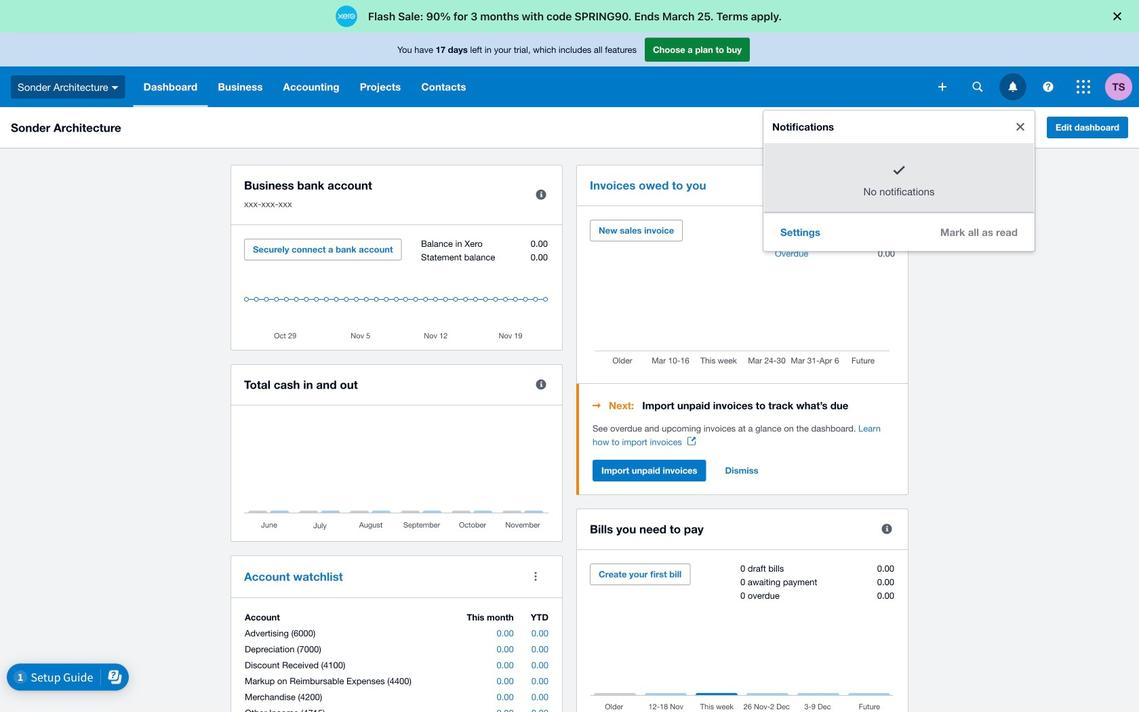 Task type: describe. For each thing, give the bounding box(es) containing it.
empty state bank feed widget with a tooltip explaining the feature. includes a 'securely connect a bank account' button and a data-less flat line graph marking four weekly dates, indicating future account balance tracking. image
[[244, 239, 549, 340]]

0 horizontal spatial svg image
[[939, 83, 947, 91]]

empty state widget for the total cash in and out feature, displaying a column graph summarising bank transaction data as total money in versus total money out across all connected bank accounts, enabling a visual comparison of the two amounts. image
[[244, 419, 549, 531]]

opens in a new tab image
[[688, 437, 696, 445]]

0 horizontal spatial svg image
[[112, 86, 118, 89]]

empty state of the bills widget with a 'create your first bill' button and an unpopulated column graph. image
[[590, 564, 895, 712]]



Task type: locate. For each thing, give the bounding box(es) containing it.
group
[[764, 111, 1035, 251]]

2 horizontal spatial svg image
[[1077, 80, 1091, 94]]

1 horizontal spatial svg image
[[1043, 82, 1054, 92]]

svg image
[[973, 82, 983, 92], [1009, 82, 1018, 92], [939, 83, 947, 91]]

panel body document
[[593, 422, 895, 449], [593, 422, 895, 449]]

svg image
[[1077, 80, 1091, 94], [1043, 82, 1054, 92], [112, 86, 118, 89]]

2 horizontal spatial svg image
[[1009, 82, 1018, 92]]

heading
[[593, 397, 895, 414]]

banner
[[0, 33, 1139, 251]]

dialog
[[0, 0, 1139, 33]]

1 horizontal spatial svg image
[[973, 82, 983, 92]]

accounts watchlist options image
[[522, 563, 549, 590]]



Task type: vqa. For each thing, say whether or not it's contained in the screenshot.
Accounts WatchList options icon
yes



